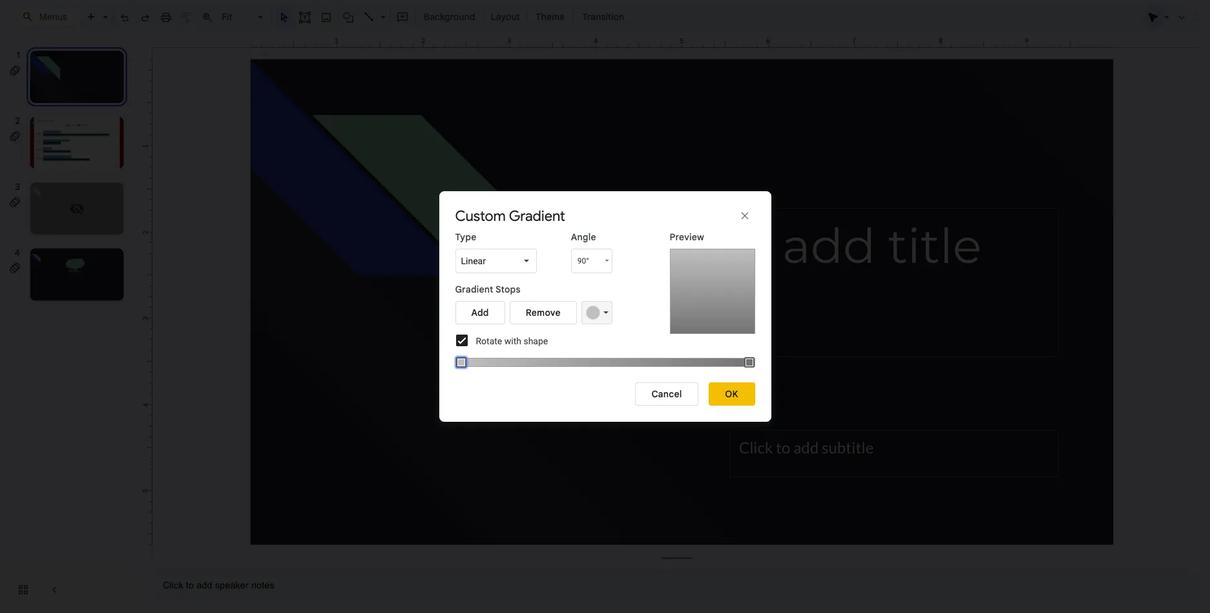 Task type: vqa. For each thing, say whether or not it's contained in the screenshot.
arrange
no



Task type: locate. For each thing, give the bounding box(es) containing it.
theme for add to theme
[[614, 366, 642, 377]]

1 horizontal spatial gradient
[[509, 207, 565, 225]]

theme down 'remove'
[[555, 322, 580, 333]]

choose image
[[641, 290, 704, 302]]

0 horizontal spatial add
[[471, 307, 489, 319]]

custom
[[455, 207, 506, 225]]

1 vertical spatial theme
[[614, 366, 642, 377]]

image
[[677, 290, 704, 302]]

gradient up add button
[[455, 284, 493, 295]]

rotate with shape
[[476, 336, 548, 346]]

navigation inside application
[[0, 35, 142, 613]]

gradient stops
[[455, 284, 521, 295]]

application containing custom gradient
[[0, 0, 1210, 613]]

theme
[[555, 322, 580, 333], [614, 366, 642, 377]]

add inside background dialog
[[582, 366, 600, 377]]

theme inside button
[[614, 366, 642, 377]]

add to theme
[[582, 366, 642, 377]]

choose image button
[[625, 284, 720, 307]]

navigation
[[0, 35, 142, 613]]

custom gradient
[[455, 207, 565, 225]]

0 vertical spatial to
[[545, 322, 553, 333]]

None field
[[571, 249, 612, 273]]

None text field
[[572, 249, 603, 273]]

1 vertical spatial gradient
[[455, 284, 493, 295]]

slider
[[456, 357, 754, 368], [456, 357, 754, 368]]

gradient up color at the top left of the page
[[509, 207, 565, 225]]

to inside button
[[602, 366, 612, 377]]

image
[[520, 289, 545, 299]]

background
[[424, 11, 475, 23], [520, 215, 597, 233]]

theme
[[536, 11, 565, 23]]

add inside the custom gradient dialog
[[471, 307, 489, 319]]

angle
[[571, 231, 596, 243]]

0 vertical spatial gradient
[[509, 207, 565, 225]]

background for background button
[[424, 11, 475, 23]]

to
[[545, 322, 553, 333], [602, 366, 612, 377]]

mode and view toolbar
[[1143, 4, 1192, 30]]

theme button
[[530, 7, 571, 26]]

done
[[682, 366, 705, 377]]

0 horizontal spatial gradient
[[455, 284, 493, 295]]

0 horizontal spatial theme
[[555, 322, 580, 333]]

background inside background button
[[424, 11, 475, 23]]

background heading
[[520, 215, 649, 233]]

1 horizontal spatial add
[[582, 366, 600, 377]]

add for add to theme
[[582, 366, 600, 377]]

1 vertical spatial to
[[602, 366, 612, 377]]

linear list box
[[455, 249, 537, 273]]

1 horizontal spatial background
[[520, 215, 597, 233]]

0 vertical spatial background
[[424, 11, 475, 23]]

background inside "background" heading
[[520, 215, 597, 233]]

add
[[471, 307, 489, 319], [582, 366, 600, 377]]

0 vertical spatial add
[[471, 307, 489, 319]]

theme up cancel "button"
[[614, 366, 642, 377]]

custom gradient dialog
[[439, 191, 771, 422]]

gradient
[[509, 207, 565, 225], [455, 284, 493, 295]]

custom gradient heading
[[455, 207, 584, 226]]

application
[[0, 0, 1210, 613]]

0 horizontal spatial to
[[545, 322, 553, 333]]

done button
[[666, 360, 721, 383]]

0 vertical spatial theme
[[555, 322, 580, 333]]

rotate
[[476, 336, 502, 346]]

choose
[[641, 290, 675, 302]]

1 horizontal spatial to
[[602, 366, 612, 377]]

1 vertical spatial add
[[582, 366, 600, 377]]

1 horizontal spatial theme
[[614, 366, 642, 377]]

1 vertical spatial background
[[520, 215, 597, 233]]

add button
[[455, 301, 505, 324]]

0 horizontal spatial background
[[424, 11, 475, 23]]

gradient inside heading
[[509, 207, 565, 225]]



Task type: describe. For each thing, give the bounding box(es) containing it.
reset to theme
[[520, 322, 580, 333]]

ok
[[725, 388, 738, 400]]

none text field inside field
[[572, 249, 603, 273]]

to for reset
[[545, 322, 553, 333]]

color
[[520, 255, 541, 266]]

add to theme button
[[566, 360, 658, 383]]

type
[[455, 231, 477, 243]]

preview
[[670, 231, 704, 243]]

remove button
[[510, 301, 577, 324]]

background button
[[418, 7, 481, 26]]

with
[[504, 336, 521, 346]]

background for background dialog
[[520, 215, 597, 233]]

main toolbar
[[80, 7, 631, 26]]

shape
[[524, 336, 548, 346]]

none field inside the custom gradient dialog
[[571, 249, 612, 273]]

cancel
[[652, 388, 682, 400]]

reset
[[520, 322, 542, 333]]

linear option
[[461, 255, 520, 268]]

cancel button
[[635, 383, 698, 406]]

add for add
[[471, 307, 489, 319]]

linear
[[461, 256, 486, 266]]

Rotate with shape checkbox
[[456, 335, 467, 346]]

ok button
[[709, 383, 755, 406]]

remove
[[526, 307, 561, 319]]

transition
[[582, 11, 624, 23]]

transition button
[[576, 7, 630, 26]]

background dialog
[[503, 199, 737, 399]]

to for add
[[602, 366, 612, 377]]

Menus field
[[16, 8, 81, 26]]

stops
[[496, 284, 521, 295]]

theme for reset to theme
[[555, 322, 580, 333]]



